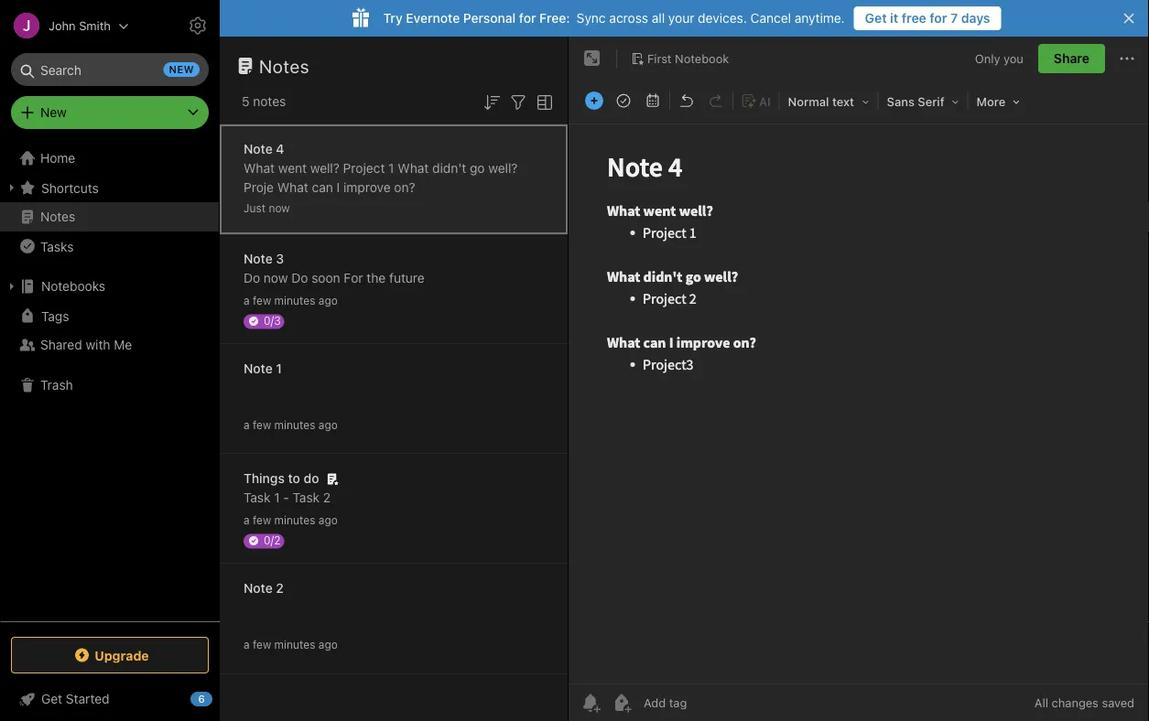 Task type: locate. For each thing, give the bounding box(es) containing it.
2 do from the left
[[292, 271, 308, 286]]

4 a few minutes ago from the top
[[244, 639, 338, 652]]

shortcuts
[[41, 180, 99, 195]]

3 a few minutes ago from the top
[[244, 514, 338, 527]]

2 for from the left
[[930, 11, 948, 26]]

get it free for 7 days
[[865, 11, 991, 26]]

tree containing home
[[0, 144, 220, 621]]

1 for note 1
[[276, 361, 282, 377]]

new
[[169, 64, 194, 76]]

0 horizontal spatial for
[[519, 11, 536, 26]]

for left 7
[[930, 11, 948, 26]]

1 horizontal spatial get
[[865, 11, 887, 26]]

note window element
[[569, 37, 1150, 722]]

0 vertical spatial now
[[269, 202, 290, 215]]

few down note 2
[[253, 639, 271, 652]]

2 task from the left
[[293, 491, 320, 506]]

note left 4
[[244, 142, 273, 157]]

a few minutes ago up 0/3
[[244, 295, 338, 307]]

the
[[367, 271, 386, 286]]

1 vertical spatial notes
[[40, 209, 75, 224]]

1 few from the top
[[253, 295, 271, 307]]

0 horizontal spatial do
[[244, 271, 260, 286]]

1 task from the left
[[244, 491, 271, 506]]

1 inside what went well? project 1 what didn't go well? proje what can i improve on?
[[389, 161, 394, 176]]

2 vertical spatial 1
[[274, 491, 280, 506]]

get for get started
[[41, 692, 62, 707]]

0 vertical spatial get
[[865, 11, 887, 26]]

get left it
[[865, 11, 887, 26]]

for
[[344, 271, 363, 286]]

get for get it free for 7 days
[[865, 11, 887, 26]]

a down things
[[244, 514, 250, 527]]

minutes
[[274, 295, 316, 307], [274, 419, 316, 432], [274, 514, 316, 527], [274, 639, 316, 652]]

task
[[244, 491, 271, 506], [293, 491, 320, 506]]

ago
[[319, 295, 338, 307], [319, 419, 338, 432], [319, 514, 338, 527], [319, 639, 338, 652]]

2 right -
[[323, 491, 331, 506]]

shared with me link
[[0, 331, 219, 360]]

2 down 0/2
[[276, 581, 284, 596]]

Insert field
[[581, 88, 608, 114]]

note down 0/2
[[244, 581, 273, 596]]

minutes down task 1 - task 2
[[274, 514, 316, 527]]

for for free:
[[519, 11, 536, 26]]

tree
[[0, 144, 220, 621]]

0 horizontal spatial task
[[244, 491, 271, 506]]

it
[[891, 11, 899, 26]]

More actions field
[[1117, 44, 1139, 73]]

go
[[470, 161, 485, 176]]

normal text
[[788, 95, 855, 109]]

0 horizontal spatial what
[[244, 161, 275, 176]]

well?
[[310, 161, 340, 176], [489, 161, 518, 176]]

upgrade
[[95, 648, 149, 664]]

notebook
[[675, 51, 730, 65]]

a down note 3
[[244, 295, 250, 307]]

things to do
[[244, 471, 319, 486]]

just
[[244, 202, 266, 215]]

for
[[519, 11, 536, 26], [930, 11, 948, 26]]

try
[[383, 11, 403, 26]]

what down went
[[277, 180, 309, 195]]

Heading level field
[[782, 88, 876, 115]]

task image
[[611, 88, 637, 114]]

1 horizontal spatial task
[[293, 491, 320, 506]]

1 note from the top
[[244, 142, 273, 157]]

1 down 0/3
[[276, 361, 282, 377]]

now right just
[[269, 202, 290, 215]]

3 ago from the top
[[319, 514, 338, 527]]

now for do
[[264, 271, 288, 286]]

home
[[40, 151, 75, 166]]

1 vertical spatial get
[[41, 692, 62, 707]]

me
[[114, 338, 132, 353]]

can
[[312, 180, 333, 195]]

1 horizontal spatial well?
[[489, 161, 518, 176]]

minutes up to
[[274, 419, 316, 432]]

0 horizontal spatial well?
[[310, 161, 340, 176]]

4 note from the top
[[244, 581, 273, 596]]

task down things
[[244, 491, 271, 506]]

3 minutes from the top
[[274, 514, 316, 527]]

add a reminder image
[[580, 693, 602, 715]]

what
[[244, 161, 275, 176], [398, 161, 429, 176], [277, 180, 309, 195]]

few
[[253, 295, 271, 307], [253, 419, 271, 432], [253, 514, 271, 527], [253, 639, 271, 652]]

for left free:
[[519, 11, 536, 26]]

1 vertical spatial 2
[[276, 581, 284, 596]]

few up 0/3
[[253, 295, 271, 307]]

sync
[[577, 11, 606, 26]]

days
[[962, 11, 991, 26]]

settings image
[[187, 15, 209, 37]]

what up proje
[[244, 161, 275, 176]]

1 horizontal spatial do
[[292, 271, 308, 286]]

3 few from the top
[[253, 514, 271, 527]]

a
[[244, 295, 250, 307], [244, 419, 250, 432], [244, 514, 250, 527], [244, 639, 250, 652]]

cancel
[[751, 11, 792, 26]]

click to collapse image
[[213, 688, 227, 710]]

a down note 2
[[244, 639, 250, 652]]

notebooks
[[41, 279, 105, 294]]

more actions image
[[1117, 48, 1139, 70]]

few up things
[[253, 419, 271, 432]]

Sort options field
[[481, 90, 503, 113]]

new
[[40, 105, 67, 120]]

1 for task 1 - task 2
[[274, 491, 280, 506]]

1 do from the left
[[244, 271, 260, 286]]

2 well? from the left
[[489, 161, 518, 176]]

1 horizontal spatial for
[[930, 11, 948, 26]]

1 vertical spatial 1
[[276, 361, 282, 377]]

you
[[1004, 52, 1024, 65]]

shortcuts button
[[0, 173, 219, 202]]

notes up tasks
[[40, 209, 75, 224]]

get
[[865, 11, 887, 26], [41, 692, 62, 707]]

note 1
[[244, 361, 282, 377]]

upgrade button
[[11, 638, 209, 674]]

well? up "can"
[[310, 161, 340, 176]]

3 note from the top
[[244, 361, 273, 377]]

expand notebooks image
[[5, 279, 19, 294]]

0 horizontal spatial get
[[41, 692, 62, 707]]

only
[[976, 52, 1001, 65]]

task down do
[[293, 491, 320, 506]]

changes
[[1052, 697, 1099, 710]]

notes up notes
[[259, 55, 310, 76]]

minutes down note 2
[[274, 639, 316, 652]]

2 a from the top
[[244, 419, 250, 432]]

1 ago from the top
[[319, 295, 338, 307]]

tasks button
[[0, 232, 219, 261]]

do down note 3
[[244, 271, 260, 286]]

notes
[[259, 55, 310, 76], [40, 209, 75, 224]]

note down 0/3
[[244, 361, 273, 377]]

1 for from the left
[[519, 11, 536, 26]]

well? right go
[[489, 161, 518, 176]]

do left soon
[[292, 271, 308, 286]]

few up 0/2
[[253, 514, 271, 527]]

all changes saved
[[1035, 697, 1135, 710]]

1 horizontal spatial 2
[[323, 491, 331, 506]]

john smith
[[49, 19, 111, 33]]

shared
[[40, 338, 82, 353]]

expand note image
[[582, 48, 604, 70]]

1 up "on?"
[[389, 161, 394, 176]]

1 left -
[[274, 491, 280, 506]]

get inside 'button'
[[865, 11, 887, 26]]

minutes up 0/3
[[274, 295, 316, 307]]

new search field
[[24, 53, 200, 86]]

0/2
[[264, 535, 281, 547]]

1 a from the top
[[244, 295, 250, 307]]

note for note 4
[[244, 142, 273, 157]]

saved
[[1103, 697, 1135, 710]]

for inside 'button'
[[930, 11, 948, 26]]

View options field
[[530, 90, 556, 113]]

5 notes
[[242, 94, 286, 109]]

note
[[244, 142, 273, 157], [244, 251, 273, 267], [244, 361, 273, 377], [244, 581, 273, 596]]

now down 3
[[264, 271, 288, 286]]

text
[[833, 95, 855, 109]]

a few minutes ago down note 2
[[244, 639, 338, 652]]

note left 3
[[244, 251, 273, 267]]

note for note 3
[[244, 251, 273, 267]]

evernote
[[406, 11, 460, 26]]

what up "on?"
[[398, 161, 429, 176]]

anytime.
[[795, 11, 845, 26]]

a up things
[[244, 419, 250, 432]]

free:
[[540, 11, 570, 26]]

normal
[[788, 95, 830, 109]]

calendar event image
[[640, 88, 666, 114]]

0 vertical spatial 1
[[389, 161, 394, 176]]

1 horizontal spatial what
[[277, 180, 309, 195]]

get inside help and learning task checklist field
[[41, 692, 62, 707]]

Add tag field
[[642, 696, 780, 711]]

0 vertical spatial notes
[[259, 55, 310, 76]]

task 1 - task 2
[[244, 491, 331, 506]]

1 vertical spatial now
[[264, 271, 288, 286]]

get left started in the bottom of the page
[[41, 692, 62, 707]]

2 note from the top
[[244, 251, 273, 267]]

do
[[244, 271, 260, 286], [292, 271, 308, 286]]

a few minutes ago down task 1 - task 2
[[244, 514, 338, 527]]

a few minutes ago up to
[[244, 419, 338, 432]]



Task type: describe. For each thing, give the bounding box(es) containing it.
undo image
[[674, 88, 700, 114]]

2 few from the top
[[253, 419, 271, 432]]

devices.
[[698, 11, 747, 26]]

3
[[276, 251, 284, 267]]

on?
[[394, 180, 416, 195]]

1 well? from the left
[[310, 161, 340, 176]]

trash
[[40, 378, 73, 393]]

project
[[343, 161, 385, 176]]

free
[[902, 11, 927, 26]]

new button
[[11, 96, 209, 129]]

get started
[[41, 692, 110, 707]]

future
[[389, 271, 425, 286]]

more
[[977, 95, 1006, 109]]

for for 7
[[930, 11, 948, 26]]

0 vertical spatial 2
[[323, 491, 331, 506]]

all
[[652, 11, 665, 26]]

Font family field
[[881, 88, 966, 115]]

0 horizontal spatial 2
[[276, 581, 284, 596]]

went
[[278, 161, 307, 176]]

didn't
[[433, 161, 467, 176]]

soon
[[312, 271, 340, 286]]

1 minutes from the top
[[274, 295, 316, 307]]

add filters image
[[508, 91, 530, 113]]

started
[[66, 692, 110, 707]]

all
[[1035, 697, 1049, 710]]

proje
[[244, 180, 274, 195]]

note for note 1
[[244, 361, 273, 377]]

tasks
[[40, 239, 74, 254]]

home link
[[0, 144, 220, 173]]

6
[[198, 694, 205, 706]]

0/3
[[264, 315, 281, 328]]

Search text field
[[24, 53, 196, 86]]

things
[[244, 471, 285, 486]]

shared with me
[[40, 338, 132, 353]]

share button
[[1039, 44, 1106, 73]]

tags
[[41, 309, 69, 324]]

i
[[337, 180, 340, 195]]

notebooks link
[[0, 272, 219, 301]]

5
[[242, 94, 250, 109]]

1 horizontal spatial notes
[[259, 55, 310, 76]]

smith
[[79, 19, 111, 33]]

do
[[304, 471, 319, 486]]

improve
[[344, 180, 391, 195]]

4 minutes from the top
[[274, 639, 316, 652]]

get it free for 7 days button
[[854, 6, 1002, 30]]

2 minutes from the top
[[274, 419, 316, 432]]

2 ago from the top
[[319, 419, 338, 432]]

notes link
[[0, 202, 219, 232]]

3 a from the top
[[244, 514, 250, 527]]

4 a from the top
[[244, 639, 250, 652]]

note for note 2
[[244, 581, 273, 596]]

just now
[[244, 202, 290, 215]]

Account field
[[0, 7, 129, 44]]

Help and Learning task checklist field
[[0, 685, 220, 715]]

0 horizontal spatial notes
[[40, 209, 75, 224]]

note 4
[[244, 142, 284, 157]]

sans
[[887, 95, 915, 109]]

More field
[[971, 88, 1027, 115]]

your
[[669, 11, 695, 26]]

7
[[951, 11, 958, 26]]

Note Editor text field
[[569, 125, 1150, 684]]

now for just
[[269, 202, 290, 215]]

2 a few minutes ago from the top
[[244, 419, 338, 432]]

4
[[276, 142, 284, 157]]

-
[[283, 491, 289, 506]]

1 a few minutes ago from the top
[[244, 295, 338, 307]]

4 few from the top
[[253, 639, 271, 652]]

note 2
[[244, 581, 284, 596]]

notes
[[253, 94, 286, 109]]

serif
[[918, 95, 945, 109]]

first notebook
[[648, 51, 730, 65]]

tags button
[[0, 301, 219, 331]]

share
[[1054, 51, 1090, 66]]

with
[[86, 338, 110, 353]]

across
[[610, 11, 649, 26]]

personal
[[463, 11, 516, 26]]

note 3
[[244, 251, 284, 267]]

only you
[[976, 52, 1024, 65]]

first
[[648, 51, 672, 65]]

to
[[288, 471, 300, 486]]

first notebook button
[[625, 46, 736, 71]]

2 horizontal spatial what
[[398, 161, 429, 176]]

4 ago from the top
[[319, 639, 338, 652]]

Add filters field
[[508, 90, 530, 113]]

trash link
[[0, 371, 219, 400]]

john
[[49, 19, 76, 33]]

do now do soon for the future
[[244, 271, 425, 286]]

what went well? project 1 what didn't go well? proje what can i improve on?
[[244, 161, 518, 195]]

sans serif
[[887, 95, 945, 109]]

add tag image
[[611, 693, 633, 715]]



Task type: vqa. For each thing, say whether or not it's contained in the screenshot.
1 note
no



